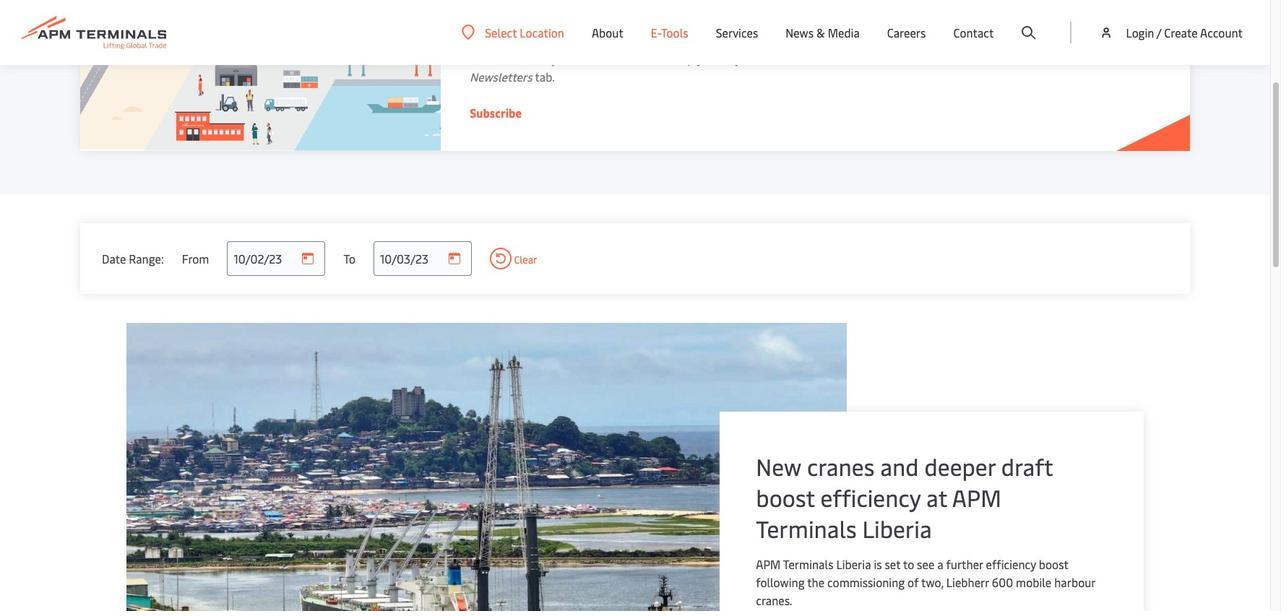 Task type: vqa. For each thing, say whether or not it's contained in the screenshot.
Appointment corresponding to #3
no



Task type: locate. For each thing, give the bounding box(es) containing it.
and down only
[[892, 51, 911, 66]]

1 vertical spatial boost
[[1039, 556, 1068, 572]]

0 vertical spatial efficiency
[[821, 482, 921, 513]]

location
[[520, 24, 564, 40]]

to right set
[[903, 556, 914, 572]]

1 horizontal spatial apm
[[952, 482, 1001, 513]]

link
[[836, 51, 855, 66]]

confident
[[500, 51, 549, 66]]

2 horizontal spatial to
[[903, 556, 914, 572]]

select location button
[[462, 24, 564, 40]]

and inside new cranes and deeper draft boost efficiency at apm terminals liberia
[[880, 451, 919, 482]]

apm
[[952, 482, 1001, 513], [756, 556, 781, 572]]

login / create account
[[1126, 25, 1243, 40]]

to
[[344, 250, 356, 266]]

date range:
[[102, 250, 164, 266]]

0 vertical spatial global
[[764, 33, 798, 48]]

apm inside new cranes and deeper draft boost efficiency at apm terminals liberia
[[952, 482, 1001, 513]]

liberia inside new cranes and deeper draft boost efficiency at apm terminals liberia
[[862, 513, 932, 544]]

apmterminals.com
[[522, 33, 618, 48]]

apm up the following
[[756, 556, 781, 572]]

two,
[[921, 574, 944, 590]]

careers button
[[887, 0, 926, 65]]

newsletter
[[991, 51, 1048, 66]]

tick
[[913, 51, 932, 66]]

you
[[942, 33, 961, 48]]

1 vertical spatial global
[[955, 51, 988, 66]]

got
[[1080, 33, 1098, 48]]

create
[[1164, 25, 1198, 40], [470, 33, 503, 48]]

global
[[764, 33, 798, 48], [955, 51, 988, 66]]

liberia up set
[[862, 513, 932, 544]]

0 vertical spatial terminals
[[756, 513, 857, 544]]

boost
[[756, 482, 815, 513], [1039, 556, 1068, 572]]

an right you
[[963, 33, 976, 48]]

details
[[761, 51, 796, 66]]

1 vertical spatial and
[[880, 451, 919, 482]]

set
[[885, 556, 901, 572]]

1 vertical spatial liberia
[[836, 556, 871, 572]]

something
[[1100, 33, 1156, 48]]

to left our
[[731, 33, 742, 48]]

0 vertical spatial liberia
[[862, 513, 932, 544]]

1 horizontal spatial global
[[955, 51, 988, 66]]

we're
[[470, 51, 497, 66]]

see
[[917, 556, 935, 572]]

1 horizontal spatial to
[[731, 33, 742, 48]]

efficiency up 600
[[986, 556, 1036, 572]]

below
[[857, 51, 889, 66]]

tab.
[[535, 69, 555, 85]]

efficiency inside new cranes and deeper draft boost efficiency at apm terminals liberia
[[821, 482, 921, 513]]

efficiency
[[821, 482, 921, 513], [986, 556, 1036, 572]]

about
[[592, 25, 623, 40]]

0 horizontal spatial boost
[[756, 482, 815, 513]]

deeper
[[925, 451, 996, 482]]

our
[[745, 33, 762, 48]]

send
[[914, 33, 939, 48]]

global inside "global newsletter box on the newsletters tab."
[[955, 51, 988, 66]]

e-
[[651, 25, 661, 40]]

media
[[828, 25, 860, 40]]

0 horizontal spatial an
[[506, 33, 519, 48]]

1 vertical spatial terminals
[[783, 556, 834, 572]]

0 horizontal spatial create
[[470, 33, 503, 48]]

and
[[892, 51, 911, 66], [880, 451, 919, 482]]

select
[[485, 24, 517, 40]]

1 horizontal spatial efficiency
[[986, 556, 1036, 572]]

to right e-
[[665, 33, 676, 48]]

an
[[506, 33, 519, 48], [963, 33, 976, 48]]

0 vertical spatial and
[[892, 51, 911, 66]]

contact
[[953, 25, 994, 40]]

apm terminals liberia is set to see a further efficiency boost following the commissioning of two, liebherr 600 mobile harbour cranes.
[[756, 556, 1095, 608]]

0 vertical spatial boost
[[756, 482, 815, 513]]

simply
[[668, 51, 703, 66]]

to
[[665, 33, 676, 48], [731, 33, 742, 48], [903, 556, 914, 572]]

clear button
[[490, 248, 537, 270]]

terminals
[[756, 513, 857, 544], [783, 556, 834, 572]]

1 horizontal spatial an
[[963, 33, 976, 48]]

global inside "create an apmterminals.com account to subscribe to our global newsletter. we'll only send you an update when we've got something we're confident you'll be interested in. simply enter your details via the link below and tick the"
[[764, 33, 798, 48]]

liberia up commissioning
[[836, 556, 871, 572]]

boost inside new cranes and deeper draft boost efficiency at apm terminals liberia
[[756, 482, 815, 513]]

0 vertical spatial apm
[[952, 482, 1001, 513]]

0 horizontal spatial efficiency
[[821, 482, 921, 513]]

1 horizontal spatial create
[[1164, 25, 1198, 40]]

0 horizontal spatial global
[[764, 33, 798, 48]]

0 horizontal spatial to
[[665, 33, 676, 48]]

the
[[816, 51, 833, 66], [935, 51, 952, 66], [1088, 51, 1105, 66], [807, 574, 825, 590]]

enter
[[706, 51, 733, 66]]

an up confident
[[506, 33, 519, 48]]

global down contact
[[955, 51, 988, 66]]

tools
[[661, 25, 688, 40]]

create inside 'link'
[[1164, 25, 1198, 40]]

efficiency left at
[[821, 482, 921, 513]]

contact button
[[953, 0, 994, 65]]

1 vertical spatial apm
[[756, 556, 781, 572]]

apm inside apm terminals liberia is set to see a further efficiency boost following the commissioning of two, liebherr 600 mobile harbour cranes.
[[756, 556, 781, 572]]

and inside "create an apmterminals.com account to subscribe to our global newsletter. we'll only send you an update when we've got something we're confident you'll be interested in. simply enter your details via the link below and tick the"
[[892, 51, 911, 66]]

the right on
[[1088, 51, 1105, 66]]

global newsletter box on the newsletters tab.
[[470, 51, 1105, 85]]

only
[[890, 33, 912, 48]]

liberia
[[862, 513, 932, 544], [836, 556, 871, 572]]

cranes.
[[756, 592, 792, 608]]

the inside "global newsletter box on the newsletters tab."
[[1088, 51, 1105, 66]]

create up we're
[[470, 33, 503, 48]]

liebherr
[[946, 574, 989, 590]]

apm right at
[[952, 482, 1001, 513]]

global up details
[[764, 33, 798, 48]]

the right the following
[[807, 574, 825, 590]]

and left at
[[880, 451, 919, 482]]

login / create account link
[[1099, 0, 1243, 65]]

0 horizontal spatial apm
[[756, 556, 781, 572]]

1 vertical spatial efficiency
[[986, 556, 1036, 572]]

&
[[816, 25, 825, 40]]

1 horizontal spatial boost
[[1039, 556, 1068, 572]]

the down you
[[935, 51, 952, 66]]

create right / at the top right of the page
[[1164, 25, 1198, 40]]

create an apmterminals.com account to subscribe to our global newsletter. we'll only send you an update when we've got something we're confident you'll be interested in. simply enter your details via the link below and tick the
[[470, 33, 1156, 66]]



Task type: describe. For each thing, give the bounding box(es) containing it.
liberia mhc2 1600 image
[[126, 323, 847, 611]]

select location
[[485, 24, 564, 40]]

clear
[[512, 253, 537, 267]]

commissioning
[[827, 574, 905, 590]]

newsletters
[[470, 69, 532, 85]]

services
[[716, 25, 758, 40]]

To text field
[[374, 241, 472, 276]]

efficiency inside apm terminals liberia is set to see a further efficiency boost following the commissioning of two, liebherr 600 mobile harbour cranes.
[[986, 556, 1036, 572]]

range:
[[129, 250, 164, 266]]

news & media
[[786, 25, 860, 40]]

from
[[182, 250, 209, 266]]

subscribe
[[470, 105, 522, 121]]

about button
[[592, 0, 623, 65]]

new cranes and deeper draft boost efficiency at apm terminals liberia
[[756, 451, 1053, 544]]

box
[[1051, 51, 1070, 66]]

new
[[756, 451, 802, 482]]

container terminal illustration image
[[80, 0, 441, 151]]

draft
[[1001, 451, 1053, 482]]

e-tools
[[651, 25, 688, 40]]

date
[[102, 250, 126, 266]]

careers
[[887, 25, 926, 40]]

services button
[[716, 0, 758, 65]]

the right the via
[[816, 51, 833, 66]]

interested
[[598, 51, 651, 66]]

From text field
[[227, 241, 325, 276]]

create inside "create an apmterminals.com account to subscribe to our global newsletter. we'll only send you an update when we've got something we're confident you'll be interested in. simply enter your details via the link below and tick the"
[[470, 33, 503, 48]]

in.
[[654, 51, 665, 66]]

boost inside apm terminals liberia is set to see a further efficiency boost following the commissioning of two, liebherr 600 mobile harbour cranes.
[[1039, 556, 1068, 572]]

news & media button
[[786, 0, 860, 65]]

login
[[1126, 25, 1154, 40]]

you'll
[[552, 51, 580, 66]]

account
[[621, 33, 662, 48]]

e-tools button
[[651, 0, 688, 65]]

be
[[582, 51, 595, 66]]

600
[[992, 574, 1013, 590]]

/
[[1157, 25, 1162, 40]]

subscribe
[[679, 33, 728, 48]]

1 an from the left
[[506, 33, 519, 48]]

further
[[946, 556, 983, 572]]

mobile
[[1016, 574, 1052, 590]]

following
[[756, 574, 805, 590]]

your
[[735, 51, 758, 66]]

we'll
[[862, 33, 887, 48]]

newsletter.
[[801, 33, 859, 48]]

at
[[926, 482, 947, 513]]

terminals inside new cranes and deeper draft boost efficiency at apm terminals liberia
[[756, 513, 857, 544]]

liberia inside apm terminals liberia is set to see a further efficiency boost following the commissioning of two, liebherr 600 mobile harbour cranes.
[[836, 556, 871, 572]]

via
[[799, 51, 813, 66]]

harbour
[[1054, 574, 1095, 590]]

account
[[1200, 25, 1243, 40]]

new cranes and deeper draft boost efficiency at apm terminals liberia link
[[756, 451, 1101, 544]]

update
[[979, 33, 1015, 48]]

cranes
[[807, 451, 875, 482]]

on
[[1072, 51, 1085, 66]]

when
[[1018, 33, 1046, 48]]

is
[[874, 556, 882, 572]]

2 an from the left
[[963, 33, 976, 48]]

news
[[786, 25, 814, 40]]

to inside apm terminals liberia is set to see a further efficiency boost following the commissioning of two, liebherr 600 mobile harbour cranes.
[[903, 556, 914, 572]]

of
[[908, 574, 919, 590]]

terminals inside apm terminals liberia is set to see a further efficiency boost following the commissioning of two, liebherr 600 mobile harbour cranes.
[[783, 556, 834, 572]]

the inside apm terminals liberia is set to see a further efficiency boost following the commissioning of two, liebherr 600 mobile harbour cranes.
[[807, 574, 825, 590]]

we've
[[1049, 33, 1077, 48]]

a
[[937, 556, 943, 572]]



